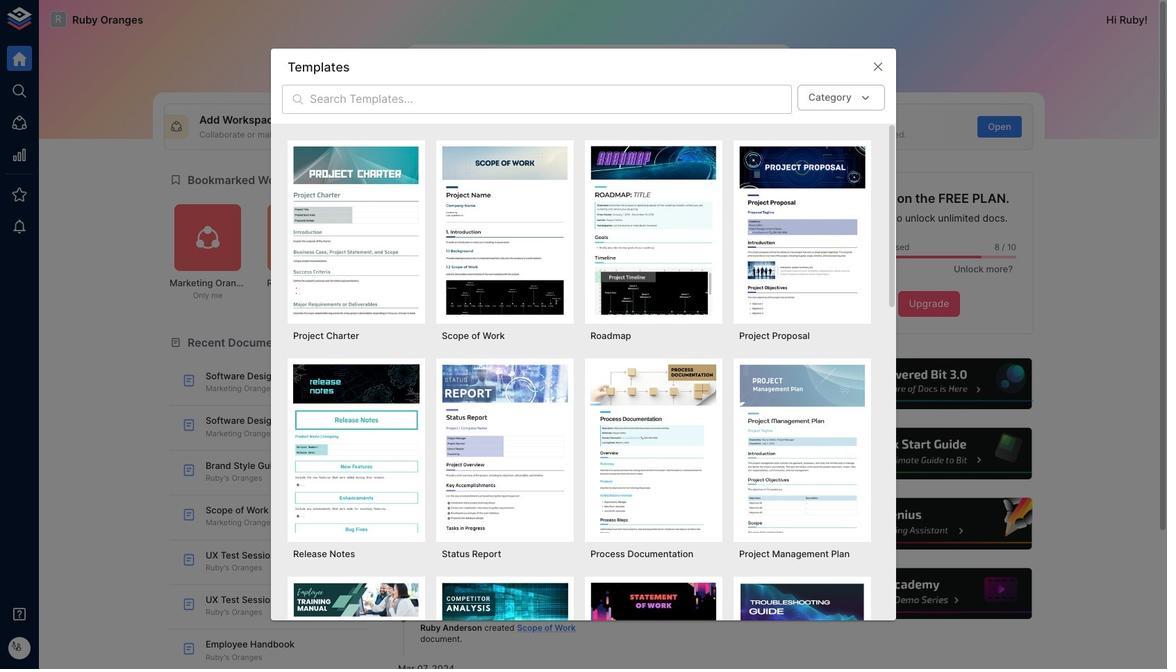 Task type: describe. For each thing, give the bounding box(es) containing it.
3 help image from the top
[[825, 496, 1034, 551]]

4 help image from the top
[[825, 566, 1034, 621]]

project charter image
[[293, 146, 420, 315]]

competitor research report image
[[442, 582, 568, 669]]

status report image
[[442, 364, 568, 533]]

2 help image from the top
[[825, 426, 1034, 481]]

employee training manual image
[[293, 582, 420, 669]]

roadmap image
[[591, 146, 717, 315]]



Task type: locate. For each thing, give the bounding box(es) containing it.
dialog
[[271, 49, 896, 669]]

project management plan image
[[739, 364, 866, 533]]

troubleshooting guide image
[[739, 582, 866, 669]]

1 help image from the top
[[825, 356, 1034, 411]]

scope of work image
[[442, 146, 568, 315]]

process documentation image
[[591, 364, 717, 533]]

Search Templates... text field
[[310, 85, 792, 114]]

release notes image
[[293, 364, 420, 533]]

help image
[[825, 356, 1034, 411], [825, 426, 1034, 481], [825, 496, 1034, 551], [825, 566, 1034, 621]]

project proposal image
[[739, 146, 866, 315]]

statement of work image
[[591, 582, 717, 669]]



Task type: vqa. For each thing, say whether or not it's contained in the screenshot.
RELEASE NOTES image
yes



